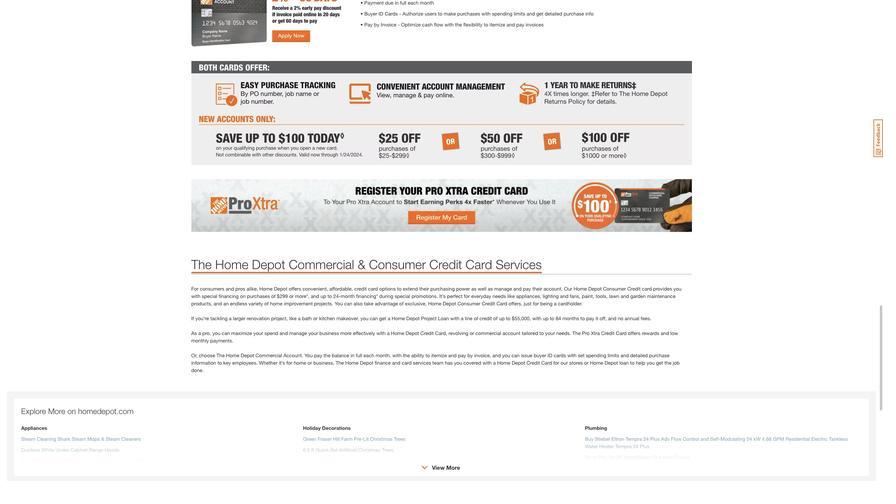Task type: describe. For each thing, give the bounding box(es) containing it.
loan
[[620, 360, 629, 366]]

pay up business, on the bottom left
[[314, 353, 322, 359]]

or inside for consumers and pros alike, home depot offers convenient, affordable, credit card options to extend their purchasing power as well as manage and pay their account. our home depot consumer credit card provides you with special financing on purchases of $299 or more*, and up to 24-month financing* during special promotions. it's perfect for everyday needs like appliances, lighting and fans, paint, tools, lawn and garden maintenance products, and an endless variety of home improvement projects. you can also take advantage of exclusive, home depot consumer credit card offers, just for being a cardholder.
[[290, 293, 294, 299]]

residential
[[786, 436, 811, 442]]

range
[[89, 447, 103, 453]]

purchases inside for consumers and pros alike, home depot offers convenient, affordable, credit card options to extend their purchasing power as well as manage and pay their account. our home depot consumer credit card provides you with special financing on purchases of $299 or more*, and up to 24-month financing* during special promotions. it's perfect for everyday needs like appliances, lighting and fans, paint, tools, lawn and garden maintenance products, and an endless variety of home improvement projects. you can also take advantage of exclusive, home depot consumer credit card offers, just for being a cardholder.
[[247, 293, 270, 299]]

the up for
[[191, 257, 212, 272]]

credit up garden
[[628, 286, 641, 292]]

purchase inside 'or, choose the home depot commercial account. you pay the balance in full each month, with the ability to itemize and pay by invoice, and you can issue buyer id cards with set spending limits and detailed purchase information to key employees. whether it's for home or business, the home depot finance and card services team has you covered with a home depot credit card for our stores or home depot loan to help you get the job done.'
[[650, 353, 670, 359]]

lit
[[364, 436, 369, 442]]

if
[[191, 315, 194, 321]]

green fraser hill farm pre-lit christmas trees link
[[303, 436, 406, 442]]

of left exclusive,
[[400, 301, 404, 307]]

home down account
[[498, 360, 511, 366]]

0 vertical spatial &
[[358, 257, 366, 272]]

depot inside as a pro, you can maximize your spend and manage your business more effectively with a home depot credit card, revolving or commercial account tailored to your needs. the pro xtra credit card offers rewards and low monthly payments.
[[406, 330, 419, 336]]

months
[[563, 315, 580, 321]]

and down the our
[[561, 293, 569, 299]]

of right "line"
[[474, 315, 479, 321]]

offers inside for consumers and pros alike, home depot offers convenient, affordable, credit card options to extend their purchasing power as well as manage and pay their account. our home depot consumer credit card provides you with special financing on purchases of $299 or more*, and up to 24-month financing* during special promotions. it's perfect for everyday needs like appliances, lighting and fans, paint, tools, lawn and garden maintenance products, and an endless variety of home improvement projects. you can also take advantage of exclusive, home depot consumer credit card offers, just for being a cardholder.
[[289, 286, 302, 292]]

annual
[[625, 315, 640, 321]]

0 horizontal spatial like
[[289, 315, 297, 321]]

cabinet
[[71, 447, 88, 453]]

card inside 'or, choose the home depot commercial account. you pay the balance in full each month, with the ability to itemize and pay by invoice, and you can issue buyer id cards with set spending limits and detailed purchase information to key employees. whether it's for home or business, the home depot finance and card services team has you covered with a home depot credit card for our stores or home depot loan to help you get the job done.'
[[402, 360, 412, 366]]

1 vertical spatial &
[[101, 436, 104, 442]]

convenient,
[[303, 286, 328, 292]]

a left "line"
[[461, 315, 464, 321]]

feedback link image
[[874, 119, 884, 157]]

key
[[223, 360, 231, 366]]

of right variety
[[265, 301, 269, 307]]

0 vertical spatial christmas
[[370, 436, 393, 442]]

register your pro xtra credit card  to your pro xtra account to start earning perks 4x faster* whenever you use it image
[[191, 179, 693, 232]]

can down take
[[370, 315, 378, 321]]

hill
[[333, 436, 340, 442]]

0 horizontal spatial detailed
[[545, 11, 563, 17]]

to left 84 at the bottom right of page
[[550, 315, 555, 321]]

control
[[684, 436, 700, 442]]

depot down each
[[360, 360, 374, 366]]

with right loan
[[451, 315, 460, 321]]

lighting
[[543, 293, 559, 299]]

manage inside as a pro, you can maximize your spend and manage your business more effectively with a home depot credit card, revolving or commercial account tailored to your needs. the pro xtra credit card offers rewards and low monthly payments.
[[290, 330, 307, 336]]

make
[[444, 11, 456, 17]]

depot down exclusive,
[[407, 315, 420, 321]]

1 horizontal spatial get
[[537, 11, 544, 17]]

microwaves
[[139, 458, 165, 464]]

steel
[[56, 458, 67, 464]]

or,
[[191, 353, 198, 359]]

for right just
[[533, 301, 539, 307]]

3 your from the left
[[546, 330, 555, 336]]

0 vertical spatial tempra
[[626, 436, 643, 442]]

spending inside 'or, choose the home depot commercial account. you pay the balance in full each month, with the ability to itemize and pay by invoice, and you can issue buyer id cards with set spending limits and detailed purchase information to key employees. whether it's for home or business, the home depot finance and card services team has you covered with a home depot credit card for our stores or home depot loan to help you get the job done.'
[[586, 353, 607, 359]]

1 as from the left
[[472, 286, 477, 292]]

tackling
[[211, 315, 228, 321]]

commercial inside 'or, choose the home depot commercial account. you pay the balance in full each month, with the ability to itemize and pay by invoice, and you can issue buyer id cards with set spending limits and detailed purchase information to key employees. whether it's for home or business, the home depot finance and card services team has you covered with a home depot credit card for our stores or home depot loan to help you get the job done.'
[[256, 353, 282, 359]]

white
[[42, 447, 54, 453]]

and right finance
[[392, 360, 401, 366]]

under
[[56, 447, 69, 453]]

3 steam from the left
[[106, 436, 120, 442]]

endless
[[230, 301, 247, 307]]

and left an on the bottom of the page
[[214, 301, 222, 307]]

depot up alike,
[[252, 257, 286, 272]]

the left 'job'
[[665, 360, 672, 366]]

invoice
[[381, 21, 397, 27]]

options
[[380, 286, 396, 292]]

home down it's
[[429, 301, 442, 307]]

with right flow
[[445, 21, 454, 27]]

services
[[413, 360, 431, 366]]

2 vertical spatial christmas
[[359, 458, 381, 464]]

pay up covered
[[458, 353, 467, 359]]

1 vertical spatial christmas
[[358, 447, 381, 453]]

more link image
[[422, 466, 428, 470]]

to inside as a pro, you can maximize your spend and manage your business more effectively with a home depot credit card, revolving or commercial account tailored to your needs. the pro xtra credit card offers rewards and low monthly payments.
[[540, 330, 544, 336]]

home down in
[[346, 360, 359, 366]]

and up appliances,
[[514, 286, 522, 292]]

ranges
[[73, 469, 90, 475]]

invoice,
[[475, 353, 492, 359]]

employees.
[[233, 360, 258, 366]]

you inside 'or, choose the home depot commercial account. you pay the balance in full each month, with the ability to itemize and pay by invoice, and you can issue buyer id cards with set spending limits and detailed purchase information to key employees. whether it's for home or business, the home depot finance and card services team has you covered with a home depot credit card for our stores or home depot loan to help you get the job done.'
[[305, 353, 313, 359]]

6.5 ft quick-set artificial christmas trees link
[[303, 447, 394, 453]]

the down 'make'
[[455, 21, 462, 27]]

garden
[[631, 293, 646, 299]]

1 horizontal spatial consumer
[[458, 301, 481, 307]]

with up stores
[[568, 353, 577, 359]]

depot down perfect
[[443, 301, 457, 307]]

home down advantage
[[392, 315, 405, 321]]

card,
[[436, 330, 448, 336]]

improvement
[[284, 301, 313, 307]]

and right the spend
[[280, 330, 288, 336]]

1 vertical spatial black
[[42, 469, 54, 475]]

for down power
[[464, 293, 470, 299]]

or down set
[[585, 360, 589, 366]]

- for cards
[[400, 11, 402, 17]]

if you're tackling a larger renovation project, like a bath or kitchen makeover, you can get a home depot project loan with a line of credit of up to $55,000, with up to 84 months to pay it off, and no annual fees.
[[191, 315, 652, 321]]

id inside 'or, choose the home depot commercial account. you pay the balance in full each month, with the ability to itemize and pay by invoice, and you can issue buyer id cards with set spending limits and detailed purchase information to key employees. whether it's for home or business, the home depot finance and card services team has you covered with a home depot credit card for our stores or home depot loan to help you get the job done.'
[[548, 353, 553, 359]]

offers,
[[509, 301, 523, 307]]

0 vertical spatial trees
[[394, 436, 406, 442]]

flexibility
[[464, 21, 483, 27]]

2 horizontal spatial card
[[643, 286, 652, 292]]

4.68
[[763, 436, 772, 442]]

black stainless steel right to left swing countertop microwaves link
[[21, 458, 165, 464]]

pay left "invoices"
[[517, 21, 525, 27]]

of up "commercial"
[[494, 315, 498, 321]]

optimize
[[402, 21, 421, 27]]

manage inside for consumers and pros alike, home depot offers convenient, affordable, credit card options to extend their purchasing power as well as manage and pay their account. our home depot consumer credit card provides you with special financing on purchases of $299 or more*, and up to 24-month financing* during special promotions. it's perfect for everyday needs like appliances, lighting and fans, paint, tools, lawn and garden maintenance products, and an endless variety of home improvement projects. you can also take advantage of exclusive, home depot consumer credit card offers, just for being a cardholder.
[[495, 286, 513, 292]]

modulating
[[721, 436, 746, 442]]

to up services in the bottom left of the page
[[426, 353, 430, 359]]

off,
[[600, 315, 607, 321]]

electric inside buy stiebel eltron tempra 24 plus adv flow control and self-modulating 24 kw 4.68 gpm residential electric tankless water heater tempra 24 plus
[[812, 436, 828, 442]]

0 horizontal spatial purchase
[[564, 11, 585, 17]]

home right stores
[[591, 360, 604, 366]]

to left extend
[[398, 286, 402, 292]]

for left our
[[554, 360, 560, 366]]

ductless white under cabinet range hoods link
[[21, 447, 119, 453]]

to left $55,000,
[[507, 315, 511, 321]]

a up month,
[[387, 330, 390, 336]]

hotpoint black electric ranges link
[[21, 469, 90, 475]]

stores
[[570, 360, 583, 366]]

you inside for consumers and pros alike, home depot offers convenient, affordable, credit card options to extend their purchasing power as well as manage and pay their account. our home depot consumer credit card provides you with special financing on purchases of $299 or more*, and up to 24-month financing* during special promotions. it's perfect for everyday needs like appliances, lighting and fans, paint, tools, lawn and garden maintenance products, and an endless variety of home improvement projects. you can also take advantage of exclusive, home depot consumer credit card offers, just for being a cardholder.
[[335, 301, 343, 307]]

get inside 'or, choose the home depot commercial account. you pay the balance in full each month, with the ability to itemize and pay by invoice, and you can issue buyer id cards with set spending limits and detailed purchase information to key employees. whether it's for home or business, the home depot finance and card services team has you covered with a home depot credit card for our stores or home depot loan to help you get the job done.'
[[657, 360, 664, 366]]

1 vertical spatial outdoor
[[303, 473, 323, 479]]

0 horizontal spatial card
[[368, 286, 378, 292]]

home right alike,
[[260, 286, 273, 292]]

ft
[[312, 447, 315, 453]]

you right has
[[455, 360, 463, 366]]

cleaners
[[121, 436, 141, 442]]

• pay by invoice - optimize cash flow with the flexibility to itemize and pay invoices
[[361, 21, 544, 27]]

2 horizontal spatial 24
[[747, 436, 753, 442]]

on inside for consumers and pros alike, home depot offers convenient, affordable, credit card options to extend their purchasing power as well as manage and pay their account. our home depot consumer credit card provides you with special financing on purchases of $299 or more*, and up to 24-month financing* during special promotions. it's perfect for everyday needs like appliances, lighting and fans, paint, tools, lawn and garden maintenance products, and an endless variety of home improvement projects. you can also take advantage of exclusive, home depot consumer credit card offers, just for being a cardholder.
[[240, 293, 246, 299]]

credit inside for consumers and pros alike, home depot offers convenient, affordable, credit card options to extend their purchasing power as well as manage and pay their account. our home depot consumer credit card provides you with special financing on purchases of $299 or more*, and up to 24-month financing* during special promotions. it's perfect for everyday needs like appliances, lighting and fans, paint, tools, lawn and garden maintenance products, and an endless variety of home improvement projects. you can also take advantage of exclusive, home depot consumer credit card offers, just for being a cardholder.
[[355, 286, 367, 292]]

1 vertical spatial tempra
[[616, 444, 632, 450]]

pf
[[617, 455, 623, 461]]

0 horizontal spatial plus
[[641, 444, 650, 450]]

credit right xtra
[[602, 330, 615, 336]]

a left larger
[[229, 315, 232, 321]]

depot up tools,
[[589, 286, 602, 292]]

for right 'it's'
[[287, 360, 293, 366]]

you inside as a pro, you can maximize your spend and manage your business more effectively with a home depot credit card, revolving or commercial account tailored to your needs. the pro xtra credit card offers rewards and low monthly payments.
[[213, 330, 221, 336]]

hoods
[[105, 447, 119, 453]]

1 horizontal spatial itemize
[[490, 21, 506, 27]]

and left "invoices"
[[507, 21, 515, 27]]

info
[[586, 11, 594, 17]]

0 horizontal spatial get
[[380, 315, 387, 321]]

credit inside 'or, choose the home depot commercial account. you pay the balance in full each month, with the ability to itemize and pay by invoice, and you can issue buyer id cards with set spending limits and detailed purchase information to key employees. whether it's for home or business, the home depot finance and card services team has you covered with a home depot credit card for our stores or home depot loan to help you get the job done.'
[[527, 360, 540, 366]]

0 horizontal spatial 24
[[634, 444, 639, 450]]

detailed inside 'or, choose the home depot commercial account. you pay the balance in full each month, with the ability to itemize and pay by invoice, and you can issue buyer id cards with set spending limits and detailed purchase information to key employees. whether it's for home or business, the home depot finance and card services team has you covered with a home depot credit card for our stores or home depot loan to help you get the job done.'
[[631, 353, 648, 359]]

you left the issue
[[503, 353, 511, 359]]

whether
[[259, 360, 278, 366]]

eltron
[[612, 436, 625, 442]]

credit left card, on the bottom of page
[[421, 330, 434, 336]]

holiday decorations
[[303, 425, 351, 431]]

the up business, on the bottom left
[[324, 353, 331, 359]]

pay inside for consumers and pros alike, home depot offers convenient, affordable, credit card options to extend their purchasing power as well as manage and pay their account. our home depot consumer credit card provides you with special financing on purchases of $299 or more*, and up to 24-month financing* during special promotions. it's perfect for everyday needs like appliances, lighting and fans, paint, tools, lawn and garden maintenance products, and an endless variety of home improvement projects. you can also take advantage of exclusive, home depot consumer credit card offers, just for being a cardholder.
[[524, 286, 532, 292]]

with right month,
[[393, 353, 402, 359]]

done.
[[191, 367, 204, 373]]

advantage
[[375, 301, 398, 307]]

flow
[[434, 21, 444, 27]]

shop pop-up pf waterworks sink hole covers link
[[586, 455, 691, 461]]

depot up employees.
[[241, 353, 254, 359]]

covers
[[675, 455, 691, 461]]

buy
[[586, 436, 594, 442]]

appliances
[[21, 425, 47, 431]]

home up fans,
[[574, 286, 587, 292]]

invoices
[[526, 21, 544, 27]]

1 steam from the left
[[21, 436, 35, 442]]

during
[[380, 293, 394, 299]]

waterworks
[[625, 455, 651, 461]]

credit down everyday
[[482, 301, 496, 307]]

commercial
[[476, 330, 502, 336]]

you right help at right bottom
[[647, 360, 655, 366]]

more*,
[[295, 293, 310, 299]]

with up the flexibility
[[482, 11, 491, 17]]

farm
[[342, 436, 353, 442]]

it's
[[440, 293, 446, 299]]

shop for shop outdoor (covered) christmas wreaths
[[303, 458, 315, 464]]

set
[[578, 353, 585, 359]]

1 vertical spatial consumer
[[604, 286, 627, 292]]

to right loan
[[631, 360, 635, 366]]

both cards offer image
[[191, 61, 693, 165]]

stiebel
[[595, 436, 611, 442]]

to right the flexibility
[[484, 21, 489, 27]]

of left $299
[[271, 293, 276, 299]]

depot left loan
[[605, 360, 619, 366]]

a right as
[[198, 330, 201, 336]]

1 their from the left
[[420, 286, 429, 292]]

purchasing
[[431, 286, 455, 292]]

depot up $299
[[274, 286, 288, 292]]

team
[[433, 360, 444, 366]]

right
[[69, 458, 80, 464]]

to left key
[[218, 360, 222, 366]]

0 vertical spatial purchases
[[458, 11, 481, 17]]

has
[[445, 360, 453, 366]]

0 horizontal spatial electric
[[55, 469, 72, 475]]

to right months on the bottom
[[581, 315, 585, 321]]

living
[[324, 473, 338, 479]]

job
[[673, 360, 680, 366]]

and left no
[[609, 315, 617, 321]]

stainless
[[35, 458, 55, 464]]

renovation
[[247, 315, 270, 321]]

2 special from the left
[[395, 293, 411, 299]]

and up has
[[449, 353, 457, 359]]

black stainless steel right to left swing countertop microwaves
[[21, 458, 165, 464]]

and up loan
[[621, 353, 629, 359]]

24-
[[334, 293, 341, 299]]

fees.
[[641, 315, 652, 321]]

as
[[191, 330, 197, 336]]

variety
[[249, 301, 263, 307]]

- for invoice
[[398, 21, 400, 27]]



Task type: vqa. For each thing, say whether or not it's contained in the screenshot.
the thd logo
no



Task type: locate. For each thing, give the bounding box(es) containing it.
products,
[[191, 301, 212, 307]]

view
[[432, 464, 445, 471]]

home inside for consumers and pros alike, home depot offers convenient, affordable, credit card options to extend their purchasing power as well as manage and pay their account. our home depot consumer credit card provides you with special financing on purchases of $299 or more*, and up to 24-month financing* during special promotions. it's perfect for everyday needs like appliances, lighting and fans, paint, tools, lawn and garden maintenance products, and an endless variety of home improvement projects. you can also take advantage of exclusive, home depot consumer credit card offers, just for being a cardholder.
[[270, 301, 283, 307]]

the inside as a pro, you can maximize your spend and manage your business more effectively with a home depot credit card, revolving or commercial account tailored to your needs. the pro xtra credit card offers rewards and low monthly payments.
[[573, 330, 581, 336]]

financing*
[[357, 293, 378, 299]]

and
[[527, 11, 535, 17], [507, 21, 515, 27], [226, 286, 234, 292], [514, 286, 522, 292], [311, 293, 319, 299], [561, 293, 569, 299], [621, 293, 630, 299], [214, 301, 222, 307], [609, 315, 617, 321], [280, 330, 288, 336], [661, 330, 670, 336], [449, 353, 457, 359], [493, 353, 501, 359], [621, 353, 629, 359], [392, 360, 401, 366], [701, 436, 710, 442]]

or inside as a pro, you can maximize your spend and manage your business more effectively with a home depot credit card, revolving or commercial account tailored to your needs. the pro xtra credit card offers rewards and low monthly payments.
[[470, 330, 475, 336]]

the
[[455, 21, 462, 27], [324, 353, 331, 359], [403, 353, 410, 359], [665, 360, 672, 366]]

2 horizontal spatial consumer
[[604, 286, 627, 292]]

covered
[[464, 360, 482, 366]]

0 horizontal spatial purchases
[[247, 293, 270, 299]]

1 vertical spatial trees
[[382, 447, 394, 453]]

home up pros
[[215, 257, 249, 272]]

card
[[466, 257, 493, 272], [497, 301, 508, 307], [617, 330, 627, 336], [542, 360, 553, 366]]

0 horizontal spatial their
[[420, 286, 429, 292]]

2 steam from the left
[[72, 436, 86, 442]]

home
[[270, 301, 283, 307], [294, 360, 306, 366]]

and inside buy stiebel eltron tempra 24 plus adv flow control and self-modulating 24 kw 4.68 gpm residential electric tankless water heater tempra 24 plus
[[701, 436, 710, 442]]

0 vertical spatial spending
[[492, 11, 513, 17]]

card inside as a pro, you can maximize your spend and manage your business more effectively with a home depot credit card, revolving or commercial account tailored to your needs. the pro xtra credit card offers rewards and low monthly payments.
[[617, 330, 627, 336]]

0 vertical spatial by
[[374, 21, 380, 27]]

kitchen
[[319, 315, 335, 321]]

plumbing
[[586, 425, 608, 431]]

on down pros
[[240, 293, 246, 299]]

tailored
[[522, 330, 539, 336]]

0 vertical spatial itemize
[[490, 21, 506, 27]]

their up appliances,
[[533, 286, 543, 292]]

manage up needs
[[495, 286, 513, 292]]

1 horizontal spatial plus
[[651, 436, 660, 442]]

pay up appliances,
[[524, 286, 532, 292]]

card down buyer
[[542, 360, 553, 366]]

card up well
[[466, 257, 493, 272]]

0 vertical spatial offers
[[289, 286, 302, 292]]

up
[[609, 455, 616, 461]]

business,
[[314, 360, 335, 366]]

0 horizontal spatial credit
[[355, 286, 367, 292]]

get down advantage
[[380, 315, 387, 321]]

being
[[541, 301, 553, 307]]

needs.
[[557, 330, 572, 336]]

steam up ductless
[[21, 436, 35, 442]]

business
[[320, 330, 339, 336]]

2 horizontal spatial your
[[546, 330, 555, 336]]

can inside for consumers and pros alike, home depot offers convenient, affordable, credit card options to extend their purchasing power as well as manage and pay their account. our home depot consumer credit card provides you with special financing on purchases of $299 or more*, and up to 24-month financing* during special promotions. it's perfect for everyday needs like appliances, lighting and fans, paint, tools, lawn and garden maintenance products, and an endless variety of home improvement projects. you can also take advantage of exclusive, home depot consumer credit card offers, just for being a cardholder.
[[345, 301, 353, 307]]

like
[[508, 293, 515, 299], [289, 315, 297, 321]]

shop outdoor (covered) christmas wreaths
[[303, 458, 401, 464]]

24 left the kw
[[747, 436, 753, 442]]

0 horizontal spatial up
[[321, 293, 327, 299]]

24 left adv
[[644, 436, 649, 442]]

and right invoice,
[[493, 353, 501, 359]]

by up covered
[[468, 353, 473, 359]]

to left left
[[82, 458, 86, 464]]

a down advantage
[[388, 315, 391, 321]]

users
[[425, 11, 437, 17]]

credit down the issue
[[527, 360, 540, 366]]

projects.
[[314, 301, 334, 307]]

1 vertical spatial on
[[67, 407, 76, 416]]

2 as from the left
[[488, 286, 493, 292]]

more right the explore at bottom
[[48, 407, 65, 416]]

1 horizontal spatial more
[[447, 464, 461, 471]]

depot
[[252, 257, 286, 272], [274, 286, 288, 292], [589, 286, 602, 292], [443, 301, 457, 307], [407, 315, 420, 321], [406, 330, 419, 336], [241, 353, 254, 359], [360, 360, 374, 366], [512, 360, 526, 366], [605, 360, 619, 366]]

0 vertical spatial get
[[537, 11, 544, 17]]

buyer
[[534, 353, 547, 359]]

and right lawn
[[621, 293, 630, 299]]

0 horizontal spatial black
[[21, 458, 34, 464]]

with inside for consumers and pros alike, home depot offers convenient, affordable, credit card options to extend their purchasing power as well as manage and pay their account. our home depot consumer credit card provides you with special financing on purchases of $299 or more*, and up to 24-month financing* during special promotions. it's perfect for everyday needs like appliances, lighting and fans, paint, tools, lawn and garden maintenance products, and an endless variety of home improvement projects. you can also take advantage of exclusive, home depot consumer credit card offers, just for being a cardholder.
[[191, 293, 201, 299]]

0 vertical spatial •
[[361, 11, 363, 17]]

card down no
[[617, 330, 627, 336]]

& right mops
[[101, 436, 104, 442]]

1 horizontal spatial home
[[294, 360, 306, 366]]

1 vertical spatial itemize
[[432, 353, 447, 359]]

gpm
[[774, 436, 785, 442]]

1 horizontal spatial electric
[[812, 436, 828, 442]]

1 vertical spatial spending
[[586, 353, 607, 359]]

christmas right 'lit' on the bottom left of page
[[370, 436, 393, 442]]

1 vertical spatial credit
[[480, 315, 492, 321]]

1 special from the left
[[202, 293, 218, 299]]

itemize down • buyer id cards - authorize users to make purchases with spending limits and get detailed purchase info
[[490, 21, 506, 27]]

buy stiebel eltron tempra 24 plus adv flow control and self-modulating 24 kw 4.68 gpm residential electric tankless water heater tempra 24 plus link
[[586, 436, 849, 450]]

1 horizontal spatial you
[[335, 301, 343, 307]]

1 horizontal spatial like
[[508, 293, 515, 299]]

rewards
[[642, 330, 660, 336]]

choose
[[199, 353, 215, 359]]

a right covered
[[494, 360, 496, 366]]

1 vertical spatial offers
[[629, 330, 641, 336]]

up inside for consumers and pros alike, home depot offers convenient, affordable, credit card options to extend their purchasing power as well as manage and pay their account. our home depot consumer credit card provides you with special financing on purchases of $299 or more*, and up to 24-month financing* during special promotions. it's perfect for everyday needs like appliances, lighting and fans, paint, tools, lawn and garden maintenance products, and an endless variety of home improvement projects. you can also take advantage of exclusive, home depot consumer credit card offers, just for being a cardholder.
[[321, 293, 327, 299]]

0 horizontal spatial by
[[374, 21, 380, 27]]

to right tailored
[[540, 330, 544, 336]]

1 vertical spatial id
[[548, 353, 553, 359]]

larger
[[233, 315, 246, 321]]

1 horizontal spatial manage
[[495, 286, 513, 292]]

left
[[88, 458, 96, 464]]

- right cards
[[400, 11, 402, 17]]

0 horizontal spatial home
[[270, 301, 283, 307]]

card
[[368, 286, 378, 292], [643, 286, 652, 292], [402, 360, 412, 366]]

promotions.
[[412, 293, 438, 299]]

offers
[[289, 286, 302, 292], [629, 330, 641, 336]]

ability
[[412, 353, 425, 359]]

2 horizontal spatial up
[[543, 315, 549, 321]]

itemize up team
[[432, 353, 447, 359]]

countertop
[[112, 458, 137, 464]]

1 vertical spatial home
[[294, 360, 306, 366]]

more
[[48, 407, 65, 416], [447, 464, 461, 471]]

0 horizontal spatial more
[[48, 407, 65, 416]]

maximize
[[231, 330, 252, 336]]

or, choose the home depot commercial account. you pay the balance in full each month, with the ability to itemize and pay by invoice, and you can issue buyer id cards with set spending limits and detailed purchase information to key employees. whether it's for home or business, the home depot finance and card services team has you covered with a home depot credit card for our stores or home depot loan to help you get the job done.
[[191, 353, 680, 373]]

card inside for consumers and pros alike, home depot offers convenient, affordable, credit card options to extend their purchasing power as well as manage and pay their account. our home depot consumer credit card provides you with special financing on purchases of $299 or more*, and up to 24-month financing* during special promotions. it's perfect for everyday needs like appliances, lighting and fans, paint, tools, lawn and garden maintenance products, and an endless variety of home improvement projects. you can also take advantage of exclusive, home depot consumer credit card offers, just for being a cardholder.
[[497, 301, 508, 307]]

purchase left the info
[[564, 11, 585, 17]]

a inside 'or, choose the home depot commercial account. you pay the balance in full each month, with the ability to itemize and pay by invoice, and you can issue buyer id cards with set spending limits and detailed purchase information to key employees. whether it's for home or business, the home depot finance and card services team has you covered with a home depot credit card for our stores or home depot loan to help you get the job done.'
[[494, 360, 496, 366]]

depot down if you're tackling a larger renovation project, like a bath or kitchen makeover, you can get a home depot project loan with a line of credit of up to $55,000, with up to 84 months to pay it off, and no annual fees.
[[406, 330, 419, 336]]

1 horizontal spatial limits
[[608, 353, 620, 359]]

you inside for consumers and pros alike, home depot offers convenient, affordable, credit card options to extend their purchasing power as well as manage and pay their account. our home depot consumer credit card provides you with special financing on purchases of $299 or more*, and up to 24-month financing* during special promotions. it's perfect for everyday needs like appliances, lighting and fans, paint, tools, lawn and garden maintenance products, and an endless variety of home improvement projects. you can also take advantage of exclusive, home depot consumer credit card offers, just for being a cardholder.
[[674, 286, 682, 292]]

shop pop-up pf waterworks sink hole covers
[[586, 455, 691, 461]]

• for • buyer id cards - authorize users to make purchases with spending limits and get detailed purchase info
[[361, 11, 363, 17]]

0 vertical spatial credit
[[355, 286, 367, 292]]

0 horizontal spatial shop
[[303, 458, 315, 464]]

2 • from the top
[[361, 21, 363, 27]]

pay
[[517, 21, 525, 27], [524, 286, 532, 292], [587, 315, 595, 321], [314, 353, 322, 359], [458, 353, 467, 359]]

like up offers,
[[508, 293, 515, 299]]

you
[[335, 301, 343, 307], [305, 353, 313, 359]]

or left business, on the bottom left
[[308, 360, 312, 366]]

swing
[[97, 458, 111, 464]]

can down month
[[345, 301, 353, 307]]

0 vertical spatial on
[[240, 293, 246, 299]]

24
[[644, 436, 649, 442], [747, 436, 753, 442], [634, 444, 639, 450]]

84
[[556, 315, 562, 321]]

tempra
[[626, 436, 643, 442], [616, 444, 632, 450]]

or right $299
[[290, 293, 294, 299]]

home inside 'or, choose the home depot commercial account. you pay the balance in full each month, with the ability to itemize and pay by invoice, and you can issue buyer id cards with set spending limits and detailed purchase information to key employees. whether it's for home or business, the home depot finance and card services team has you covered with a home depot credit card for our stores or home depot loan to help you get the job done.'
[[294, 360, 306, 366]]

commercial
[[289, 257, 355, 272], [256, 353, 282, 359]]

1 horizontal spatial 24
[[644, 436, 649, 442]]

credit up financing*
[[355, 286, 367, 292]]

with
[[482, 11, 491, 17], [445, 21, 454, 27], [191, 293, 201, 299], [451, 315, 460, 321], [533, 315, 542, 321], [377, 330, 386, 336], [393, 353, 402, 359], [568, 353, 577, 359], [483, 360, 492, 366]]

a down lighting
[[554, 301, 557, 307]]

1 vertical spatial -
[[398, 21, 400, 27]]

kw
[[754, 436, 761, 442]]

0 vertical spatial electric
[[812, 436, 828, 442]]

extend
[[403, 286, 418, 292]]

1 vertical spatial purchase
[[650, 353, 670, 359]]

purchases up variety
[[247, 293, 270, 299]]

buy stiebel eltron tempra 24 plus adv flow control and self-modulating 24 kw 4.68 gpm residential electric tankless water heater tempra 24 plus
[[586, 436, 849, 450]]

self-
[[711, 436, 721, 442]]

up up projects.
[[321, 293, 327, 299]]

the left pro at the bottom of page
[[573, 330, 581, 336]]

to left 24- at the left of page
[[328, 293, 332, 299]]

electric
[[812, 436, 828, 442], [55, 469, 72, 475]]

0 horizontal spatial commercial
[[256, 353, 282, 359]]

0 vertical spatial commercial
[[289, 257, 355, 272]]

(covered)
[[336, 458, 357, 464]]

get up "invoices"
[[537, 11, 544, 17]]

1 horizontal spatial trees
[[394, 436, 406, 442]]

consumer up options
[[369, 257, 426, 272]]

1 horizontal spatial up
[[499, 315, 505, 321]]

with right effectively
[[377, 330, 386, 336]]

more for view
[[447, 464, 461, 471]]

0 vertical spatial limits
[[514, 11, 526, 17]]

limits inside 'or, choose the home depot commercial account. you pay the balance in full each month, with the ability to itemize and pay by invoice, and you can issue buyer id cards with set spending limits and detailed purchase information to key employees. whether it's for home or business, the home depot finance and card services team has you covered with a home depot credit card for our stores or home depot loan to help you get the job done.'
[[608, 353, 620, 359]]

1 horizontal spatial commercial
[[289, 257, 355, 272]]

- right invoice on the left top of the page
[[398, 21, 400, 27]]

artificial
[[339, 447, 357, 453]]

like inside for consumers and pros alike, home depot offers convenient, affordable, credit card options to extend their purchasing power as well as manage and pay their account. our home depot consumer credit card provides you with special financing on purchases of $299 or more*, and up to 24-month financing* during special promotions. it's perfect for everyday needs like appliances, lighting and fans, paint, tools, lawn and garden maintenance products, and an endless variety of home improvement projects. you can also take advantage of exclusive, home depot consumer credit card offers, just for being a cardholder.
[[508, 293, 515, 299]]

1 vertical spatial get
[[380, 315, 387, 321]]

depot down the issue
[[512, 360, 526, 366]]

manage down bath
[[290, 330, 307, 336]]

with down for
[[191, 293, 201, 299]]

each
[[364, 353, 375, 359]]

our
[[565, 286, 573, 292]]

manage
[[495, 286, 513, 292], [290, 330, 307, 336]]

credit up purchasing
[[430, 257, 463, 272]]

1 vertical spatial purchases
[[247, 293, 270, 299]]

1 horizontal spatial your
[[309, 330, 318, 336]]

0 horizontal spatial limits
[[514, 11, 526, 17]]

1 • from the top
[[361, 11, 363, 17]]

no
[[618, 315, 624, 321]]

steam up hoods
[[106, 436, 120, 442]]

and up financing
[[226, 286, 234, 292]]

1 vertical spatial limits
[[608, 353, 620, 359]]

1 vertical spatial plus
[[641, 444, 650, 450]]

0 horizontal spatial id
[[379, 11, 384, 17]]

outdoor down the 'quick-'
[[316, 458, 335, 464]]

0 horizontal spatial itemize
[[432, 353, 447, 359]]

card inside 'or, choose the home depot commercial account. you pay the balance in full each month, with the ability to itemize and pay by invoice, and you can issue buyer id cards with set spending limits and detailed purchase information to key employees. whether it's for home or business, the home depot finance and card services team has you covered with a home depot credit card for our stores or home depot loan to help you get the job done.'
[[542, 360, 553, 366]]

or right revolving
[[470, 330, 475, 336]]

account.
[[284, 353, 303, 359]]

wreaths
[[382, 458, 401, 464]]

0 horizontal spatial steam
[[21, 436, 35, 442]]

special down extend
[[395, 293, 411, 299]]

consumer down everyday
[[458, 301, 481, 307]]

a left bath
[[298, 315, 301, 321]]

1 horizontal spatial offers
[[629, 330, 641, 336]]

• for • pay by invoice - optimize cash flow with the flexibility to itemize and pay invoices
[[361, 21, 363, 27]]

water
[[586, 444, 598, 450]]

purchase
[[564, 11, 585, 17], [650, 353, 670, 359]]

by inside 'or, choose the home depot commercial account. you pay the balance in full each month, with the ability to itemize and pay by invoice, and you can issue buyer id cards with set spending limits and detailed purchase information to key employees. whether it's for home or business, the home depot finance and card services team has you covered with a home depot credit card for our stores or home depot loan to help you get the job done.'
[[468, 353, 473, 359]]

as right well
[[488, 286, 493, 292]]

the down balance
[[336, 360, 344, 366]]

affordable,
[[330, 286, 353, 292]]

2 their from the left
[[533, 286, 543, 292]]

0 horizontal spatial trees
[[382, 447, 394, 453]]

exclusive,
[[405, 301, 427, 307]]

with down invoice,
[[483, 360, 492, 366]]

1 vertical spatial •
[[361, 21, 363, 27]]

plus left adv
[[651, 436, 660, 442]]

low
[[671, 330, 679, 336]]

and left the low
[[661, 330, 670, 336]]

2 vertical spatial consumer
[[458, 301, 481, 307]]

itemize inside 'or, choose the home depot commercial account. you pay the balance in full each month, with the ability to itemize and pay by invoice, and you can issue buyer id cards with set spending limits and detailed purchase information to key employees. whether it's for home or business, the home depot finance and card services team has you covered with a home depot credit card for our stores or home depot loan to help you get the job done.'
[[432, 353, 447, 359]]

cards
[[385, 11, 398, 17]]

1 vertical spatial manage
[[290, 330, 307, 336]]

offers inside as a pro, you can maximize your spend and manage your business more effectively with a home depot credit card, revolving or commercial account tailored to your needs. the pro xtra credit card offers rewards and low monthly payments.
[[629, 330, 641, 336]]

2 your from the left
[[309, 330, 318, 336]]

and down convenient,
[[311, 293, 319, 299]]

you up effectively
[[361, 315, 369, 321]]

the
[[191, 257, 212, 272], [573, 330, 581, 336], [217, 353, 225, 359], [336, 360, 344, 366]]

2 vertical spatial get
[[657, 360, 664, 366]]

shark
[[58, 436, 70, 442]]

can inside 'or, choose the home depot commercial account. you pay the balance in full each month, with the ability to itemize and pay by invoice, and you can issue buyer id cards with set spending limits and detailed purchase information to key employees. whether it's for home or business, the home depot finance and card services team has you covered with a home depot credit card for our stores or home depot loan to help you get the job done.'
[[512, 353, 520, 359]]

for
[[464, 293, 470, 299], [533, 301, 539, 307], [287, 360, 293, 366], [554, 360, 560, 366]]

0 horizontal spatial offers
[[289, 286, 302, 292]]

0 horizontal spatial consumer
[[369, 257, 426, 272]]

shop for shop pop-up pf waterworks sink hole covers
[[586, 455, 597, 461]]

the up key
[[217, 353, 225, 359]]

0 vertical spatial -
[[400, 11, 402, 17]]

well
[[478, 286, 487, 292]]

0 horizontal spatial special
[[202, 293, 218, 299]]

0 horizontal spatial on
[[67, 407, 76, 416]]

month,
[[376, 353, 391, 359]]

commercial credit card image
[[191, 0, 354, 47]]

electric down steel
[[55, 469, 72, 475]]

holiday
[[303, 425, 321, 431]]

outdoor left living
[[303, 473, 323, 479]]

the left ability
[[403, 353, 410, 359]]

0 vertical spatial detailed
[[545, 11, 563, 17]]

you up payments. at bottom left
[[213, 330, 221, 336]]

sink
[[653, 455, 662, 461]]

consumer up lawn
[[604, 286, 627, 292]]

1 vertical spatial by
[[468, 353, 473, 359]]

• left buyer
[[361, 11, 363, 17]]

0 vertical spatial more
[[48, 407, 65, 416]]

provides
[[654, 286, 673, 292]]

2 horizontal spatial get
[[657, 360, 664, 366]]

black down ductless
[[21, 458, 34, 464]]

tempra right eltron at right bottom
[[626, 436, 643, 442]]

revolving
[[449, 330, 469, 336]]

0 horizontal spatial &
[[101, 436, 104, 442]]

home up key
[[226, 353, 240, 359]]

0 vertical spatial black
[[21, 458, 34, 464]]

commercial up convenient,
[[289, 257, 355, 272]]

1 vertical spatial commercial
[[256, 353, 282, 359]]

you right account.
[[305, 353, 313, 359]]

1 horizontal spatial spending
[[586, 353, 607, 359]]

project,
[[271, 315, 288, 321]]

fans,
[[570, 293, 581, 299]]

2 horizontal spatial steam
[[106, 436, 120, 442]]

take
[[364, 301, 374, 307]]

1 horizontal spatial purchase
[[650, 353, 670, 359]]

or right bath
[[314, 315, 318, 321]]

our
[[561, 360, 568, 366]]

0 horizontal spatial spending
[[492, 11, 513, 17]]

credit
[[355, 286, 367, 292], [480, 315, 492, 321]]

with inside as a pro, you can maximize your spend and manage your business more effectively with a home depot credit card, revolving or commercial account tailored to your needs. the pro xtra credit card offers rewards and low monthly payments.
[[377, 330, 386, 336]]

0 vertical spatial like
[[508, 293, 515, 299]]

a inside for consumers and pros alike, home depot offers convenient, affordable, credit card options to extend their purchasing power as well as manage and pay their account. our home depot consumer credit card provides you with special financing on purchases of $299 or more*, and up to 24-month financing* during special promotions. it's perfect for everyday needs like appliances, lighting and fans, paint, tools, lawn and garden maintenance products, and an endless variety of home improvement projects. you can also take advantage of exclusive, home depot consumer credit card offers, just for being a cardholder.
[[554, 301, 557, 307]]

1 vertical spatial you
[[305, 353, 313, 359]]

0 vertical spatial manage
[[495, 286, 513, 292]]

• buyer id cards - authorize users to make purchases with spending limits and get detailed purchase info
[[361, 11, 594, 17]]

pay left it
[[587, 315, 595, 321]]

you down 24- at the left of page
[[335, 301, 343, 307]]

can up payments. at bottom left
[[222, 330, 230, 336]]

0 vertical spatial consumer
[[369, 257, 426, 272]]

black
[[21, 458, 34, 464], [42, 469, 54, 475]]

to right users
[[438, 11, 443, 17]]

more for explore
[[48, 407, 65, 416]]

can inside as a pro, you can maximize your spend and manage your business more effectively with a home depot credit card, revolving or commercial account tailored to your needs. the pro xtra credit card offers rewards and low monthly payments.
[[222, 330, 230, 336]]

1 horizontal spatial black
[[42, 469, 54, 475]]

your left needs.
[[546, 330, 555, 336]]

with right $55,000,
[[533, 315, 542, 321]]

and up "invoices"
[[527, 11, 535, 17]]

0 vertical spatial outdoor
[[316, 458, 335, 464]]

1 your from the left
[[254, 330, 263, 336]]

everyday
[[472, 293, 492, 299]]

view more button
[[432, 464, 461, 471]]

home inside as a pro, you can maximize your spend and manage your business more effectively with a home depot credit card, revolving or commercial account tailored to your needs. the pro xtra credit card offers rewards and low monthly payments.
[[391, 330, 405, 336]]

detailed
[[545, 11, 563, 17], [631, 353, 648, 359]]

up left 84 at the bottom right of page
[[543, 315, 549, 321]]

christmas left wreaths
[[359, 458, 381, 464]]

pay
[[365, 21, 373, 27]]



